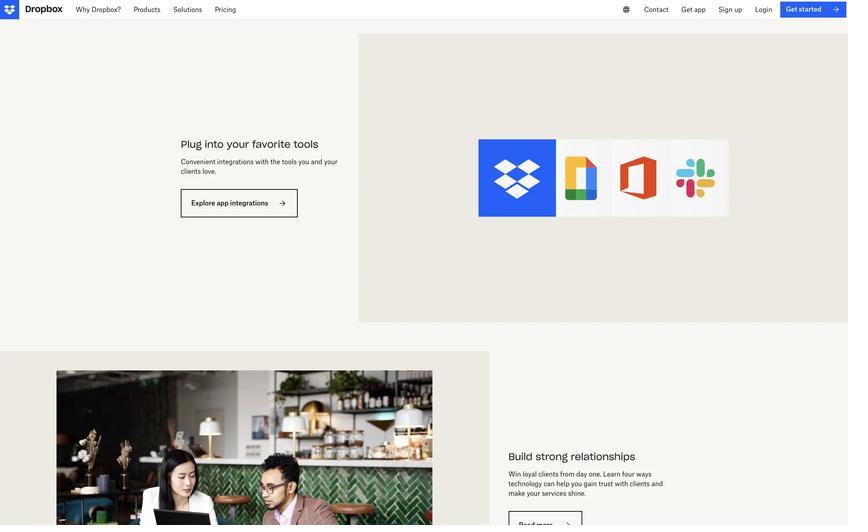 Task type: locate. For each thing, give the bounding box(es) containing it.
clients down ways
[[630, 481, 650, 489]]

with down four at the bottom right
[[615, 481, 629, 489]]

login link
[[749, 0, 779, 19]]

pricing link
[[209, 0, 243, 19]]

one.
[[589, 471, 602, 479]]

app inside dropdown button
[[695, 6, 706, 14]]

shine.
[[569, 490, 587, 498]]

win
[[509, 471, 522, 479]]

1 horizontal spatial your
[[324, 158, 338, 166]]

get for get app
[[682, 6, 693, 14]]

1 vertical spatial and
[[652, 481, 664, 489]]

with
[[256, 158, 269, 166], [615, 481, 629, 489]]

integrations down plug into your favorite tools
[[217, 158, 254, 166]]

solutions button
[[167, 0, 209, 19]]

get inside dropdown button
[[682, 6, 693, 14]]

your inside win loyal clients from day one. learn four ways technology can help you gain trust with clients and make your services shine.
[[527, 490, 541, 498]]

ways
[[637, 471, 652, 479]]

with left the
[[256, 158, 269, 166]]

clients up can
[[539, 471, 559, 479]]

0 vertical spatial your
[[227, 138, 249, 151]]

0 vertical spatial tools
[[294, 138, 319, 151]]

build
[[509, 451, 533, 464]]

explore app integrations link
[[181, 189, 298, 218]]

0 horizontal spatial and
[[311, 158, 323, 166]]

you right the
[[299, 158, 310, 166]]

1 vertical spatial app
[[217, 199, 229, 207]]

get right contact
[[682, 6, 693, 14]]

get app
[[682, 6, 706, 14]]

services
[[542, 490, 567, 498]]

0 horizontal spatial you
[[299, 158, 310, 166]]

1 vertical spatial tools
[[282, 158, 297, 166]]

0 vertical spatial integrations
[[217, 158, 254, 166]]

app right explore
[[217, 199, 229, 207]]

integrations inside convenient integrations with the tools you and your clients love.
[[217, 158, 254, 166]]

with inside convenient integrations with the tools you and your clients love.
[[256, 158, 269, 166]]

2 horizontal spatial clients
[[630, 481, 650, 489]]

relationships
[[571, 451, 636, 464]]

clients
[[181, 168, 201, 176], [539, 471, 559, 479], [630, 481, 650, 489]]

1 horizontal spatial and
[[652, 481, 664, 489]]

1 vertical spatial you
[[572, 481, 583, 489]]

learn
[[604, 471, 621, 479]]

get started
[[787, 5, 822, 13]]

1 horizontal spatial get
[[787, 5, 798, 13]]

why dropbox? button
[[69, 0, 127, 19]]

1 horizontal spatial clients
[[539, 471, 559, 479]]

1 horizontal spatial app
[[695, 6, 706, 14]]

0 vertical spatial and
[[311, 158, 323, 166]]

and
[[311, 158, 323, 166], [652, 481, 664, 489]]

get left started
[[787, 5, 798, 13]]

0 vertical spatial app
[[695, 6, 706, 14]]

1 vertical spatial your
[[324, 158, 338, 166]]

and inside convenient integrations with the tools you and your clients love.
[[311, 158, 323, 166]]

with inside win loyal clients from day one. learn four ways technology can help you gain trust with clients and make your services shine.
[[615, 481, 629, 489]]

you
[[299, 158, 310, 166], [572, 481, 583, 489]]

0 vertical spatial with
[[256, 158, 269, 166]]

integrations down convenient integrations with the tools you and your clients love.
[[230, 199, 268, 207]]

make
[[509, 490, 526, 498]]

you up shine.
[[572, 481, 583, 489]]

0 horizontal spatial get
[[682, 6, 693, 14]]

technology
[[509, 481, 543, 489]]

into
[[205, 138, 224, 151]]

0 horizontal spatial app
[[217, 199, 229, 207]]

get
[[787, 5, 798, 13], [682, 6, 693, 14]]

0 horizontal spatial clients
[[181, 168, 201, 176]]

0 vertical spatial you
[[299, 158, 310, 166]]

app left sign
[[695, 6, 706, 14]]

why
[[76, 6, 90, 14]]

and inside win loyal clients from day one. learn four ways technology can help you gain trust with clients and make your services shine.
[[652, 481, 664, 489]]

strong
[[536, 451, 568, 464]]

1 horizontal spatial you
[[572, 481, 583, 489]]

2 vertical spatial clients
[[630, 481, 650, 489]]

plug into your favorite tools
[[181, 138, 319, 151]]

explore
[[191, 199, 215, 207]]

app
[[695, 6, 706, 14], [217, 199, 229, 207]]

tools right the
[[282, 158, 297, 166]]

tools
[[294, 138, 319, 151], [282, 158, 297, 166]]

1 vertical spatial with
[[615, 481, 629, 489]]

0 horizontal spatial with
[[256, 158, 269, 166]]

2 vertical spatial your
[[527, 490, 541, 498]]

explore app integrations
[[191, 199, 268, 207]]

your
[[227, 138, 249, 151], [324, 158, 338, 166], [527, 490, 541, 498]]

1 horizontal spatial with
[[615, 481, 629, 489]]

loyal
[[523, 471, 537, 479]]

0 vertical spatial clients
[[181, 168, 201, 176]]

plug
[[181, 138, 202, 151]]

tools right favorite
[[294, 138, 319, 151]]

clients down convenient
[[181, 168, 201, 176]]

get started link
[[781, 2, 847, 18]]

integrations
[[217, 158, 254, 166], [230, 199, 268, 207]]

sign
[[719, 6, 733, 14]]

2 horizontal spatial your
[[527, 490, 541, 498]]

your inside convenient integrations with the tools you and your clients love.
[[324, 158, 338, 166]]

four
[[623, 471, 635, 479]]

gain
[[584, 481, 598, 489]]

can
[[544, 481, 555, 489]]

tools inside convenient integrations with the tools you and your clients love.
[[282, 158, 297, 166]]

started
[[800, 5, 822, 13]]

you inside win loyal clients from day one. learn four ways technology can help you gain trust with clients and make your services shine.
[[572, 481, 583, 489]]



Task type: describe. For each thing, give the bounding box(es) containing it.
contact
[[645, 6, 669, 14]]

login
[[756, 6, 773, 14]]

clients inside convenient integrations with the tools you and your clients love.
[[181, 168, 201, 176]]

up
[[735, 6, 743, 14]]

solutions
[[173, 6, 202, 14]]

contact button
[[638, 0, 676, 19]]

win loyal clients from day one. learn four ways technology can help you gain trust with clients and make your services shine.
[[509, 471, 664, 498]]

convenient integrations with the tools you and your clients love.
[[181, 158, 338, 176]]

get for get started
[[787, 5, 798, 13]]

sign up
[[719, 6, 743, 14]]

build strong relationships
[[509, 451, 636, 464]]

you inside convenient integrations with the tools you and your clients love.
[[299, 158, 310, 166]]

why dropbox?
[[76, 6, 121, 14]]

trust
[[599, 481, 614, 489]]

dropbox?
[[92, 6, 121, 14]]

tools for the
[[282, 158, 297, 166]]

sign up link
[[713, 0, 749, 19]]

1 vertical spatial integrations
[[230, 199, 268, 207]]

day
[[577, 471, 588, 479]]

convenient
[[181, 158, 216, 166]]

app for get
[[695, 6, 706, 14]]

get app button
[[676, 0, 713, 19]]

1 vertical spatial clients
[[539, 471, 559, 479]]

pricing
[[215, 6, 236, 14]]

love.
[[203, 168, 216, 176]]

help
[[557, 481, 570, 489]]

dropbox, google, microsoft, and slack logos image
[[378, 53, 830, 304]]

products button
[[127, 0, 167, 19]]

products
[[134, 6, 161, 14]]

0 horizontal spatial your
[[227, 138, 249, 151]]

tools for favorite
[[294, 138, 319, 151]]

from
[[561, 471, 575, 479]]

favorite
[[252, 138, 291, 151]]

the
[[271, 158, 281, 166]]

two people in a restaurant looking at a computer image
[[19, 371, 470, 526]]

app for explore
[[217, 199, 229, 207]]



Task type: vqa. For each thing, say whether or not it's contained in the screenshot.
'MOVE'
no



